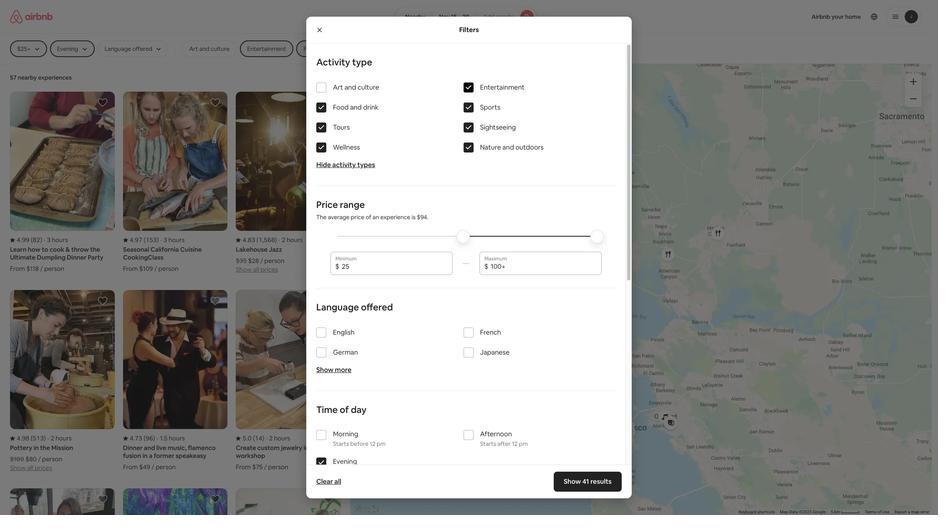 Task type: describe. For each thing, give the bounding box(es) containing it.
evening
[[333, 458, 357, 467]]

party
[[88, 254, 103, 262]]

none search field containing nearby
[[395, 7, 537, 27]]

food and drink inside button
[[304, 45, 343, 53]]

add to wishlist image for 1.5 hours
[[210, 296, 220, 306]]

nearby button
[[395, 7, 432, 27]]

1.5
[[160, 435, 167, 443]]

/ inside create custom jewelry in a guided workshop from $75 / person
[[264, 464, 267, 472]]

the inside learn how to cook & throw the ultimate dumpling dinner party from $118 / person
[[90, 246, 100, 254]]

map
[[780, 510, 788, 515]]

2 for (14)
[[269, 435, 273, 443]]

food inside button
[[304, 45, 317, 53]]

food inside filters dialog
[[333, 103, 349, 112]]

person inside create custom jewelry in a guided workshop from $75 / person
[[268, 464, 288, 472]]

price range the average price of an experience is $94.
[[316, 199, 428, 221]]

mission
[[51, 445, 73, 453]]

pottery in the mission $100 $80 / person show all prices
[[10, 445, 73, 473]]

former
[[154, 453, 174, 461]]

· for 4.98 (513)
[[48, 435, 49, 443]]

· for 4.97 (153)
[[161, 236, 162, 244]]

5.0 (14)
[[243, 435, 264, 443]]

$80
[[25, 456, 37, 464]]

cookingclass
[[123, 254, 163, 262]]

the inside pottery in the mission $100 $80 / person show all prices
[[40, 445, 50, 453]]

time of day
[[316, 404, 367, 416]]

show all prices button for prices
[[236, 265, 278, 274]]

2 $ from the left
[[484, 263, 488, 271]]

dinner inside dinner and live music, flamenco fusion in a former speakeasy from $49 / person
[[123, 445, 143, 453]]

hours for custom
[[274, 435, 290, 443]]

15
[[451, 13, 457, 20]]

starts for afternoon
[[480, 441, 496, 448]]

person inside pottery in the mission $100 $80 / person show all prices
[[42, 456, 62, 464]]

food and drink inside filters dialog
[[333, 103, 379, 112]]

culture inside art and culture button
[[211, 45, 230, 53]]

type
[[352, 56, 372, 68]]

morning starts before 12 pm
[[333, 430, 386, 448]]

map data ©2023 google
[[780, 510, 826, 515]]

more
[[335, 366, 352, 375]]

$49
[[139, 464, 150, 472]]

nearby
[[18, 74, 37, 81]]

use
[[883, 510, 890, 515]]

3 for 4.99 (82)
[[47, 236, 50, 244]]

nature and outdoors
[[480, 143, 544, 152]]

/ inside learn how to cook & throw the ultimate dumpling dinner party from $118 / person
[[40, 265, 43, 273]]

3 for 4.97 (153)
[[164, 236, 167, 244]]

· 3 hours for to
[[44, 236, 68, 244]]

4.98
[[17, 435, 29, 443]]

pm for afternoon
[[519, 441, 528, 448]]

and inside button
[[319, 45, 329, 53]]

terms of use
[[865, 510, 890, 515]]

outdoors
[[516, 143, 544, 152]]

hide
[[316, 161, 331, 169]]

keyboard shortcuts button
[[739, 510, 775, 516]]

pottery in the mission group
[[10, 291, 115, 473]]

Art and culture button
[[182, 40, 237, 57]]

5.0
[[243, 435, 252, 443]]

japanese
[[480, 348, 510, 357]]

filters
[[459, 25, 479, 34]]

Entertainment button
[[240, 40, 293, 57]]

live
[[156, 445, 166, 453]]

· for 4.73 (96)
[[157, 435, 158, 443]]

activity
[[316, 56, 350, 68]]

57
[[10, 74, 16, 81]]

afternoon starts after 12 pm
[[480, 430, 528, 448]]

art and culture inside button
[[189, 45, 230, 53]]

4.73 (96)
[[130, 435, 155, 443]]

add to wishlist image for 4.97 (153)
[[210, 98, 220, 108]]

person inside learn how to cook & throw the ultimate dumpling dinner party from $118 / person
[[44, 265, 64, 273]]

day
[[351, 404, 367, 416]]

starts for morning
[[333, 441, 349, 448]]

zoom in image
[[910, 78, 917, 85]]

shortcuts
[[757, 510, 775, 515]]

map
[[911, 510, 920, 515]]

art inside filters dialog
[[333, 83, 343, 92]]

show 41 results
[[564, 478, 612, 487]]

results
[[591, 478, 612, 487]]

$35
[[236, 257, 247, 265]]

of inside price range the average price of an experience is $94.
[[366, 214, 371, 221]]

5
[[831, 510, 833, 515]]

$109
[[139, 265, 153, 273]]

nature
[[480, 143, 501, 152]]

lakehouse jazz group
[[236, 92, 341, 274]]

· for 4.83 (1,568)
[[279, 236, 280, 244]]

· 2 hours for custom
[[266, 435, 290, 443]]

fusion
[[123, 453, 141, 461]]

add to wishlist image for 4.83 (1,568)
[[323, 98, 333, 108]]

· 2 hours for jazz
[[279, 236, 303, 244]]

after
[[498, 441, 511, 448]]

french
[[480, 328, 501, 337]]

hide activity types button
[[316, 161, 375, 169]]

(153)
[[144, 236, 159, 244]]

lakehouse jazz $35 $28 / person show all prices
[[236, 246, 284, 274]]

culture inside filters dialog
[[358, 83, 379, 92]]

guests
[[496, 13, 514, 20]]

5 km button
[[828, 510, 862, 516]]

add to wishlist image for 3 hours
[[98, 98, 108, 108]]

entertainment inside entertainment button
[[247, 45, 286, 53]]

create custom jewelry in a guided workshop from $75 / person
[[236, 445, 336, 472]]

show 41 results link
[[554, 472, 622, 492]]

2 for (513)
[[51, 435, 54, 443]]

sightseeing
[[480, 123, 516, 132]]

5 km
[[831, 510, 841, 515]]

1 $ from the left
[[335, 263, 339, 271]]

prices inside lakehouse jazz $35 $28 / person show all prices
[[261, 266, 278, 274]]

$94.
[[417, 214, 428, 221]]

1 $ text field from the left
[[342, 263, 448, 271]]

show inside "show 41 results" link
[[564, 478, 581, 487]]

clear all
[[316, 478, 341, 487]]

4.99
[[17, 236, 29, 244]]

(513)
[[31, 435, 46, 443]]

5.0 out of 5 average rating,  14 reviews image
[[236, 435, 264, 443]]

dinner and live music, flamenco fusion in a former speakeasy group
[[123, 291, 228, 472]]

of for time of day
[[340, 404, 349, 416]]

/ inside seasonal california cuisine cookingclass from $109 / person
[[154, 265, 157, 273]]

$75
[[252, 464, 263, 472]]

add guests
[[483, 13, 514, 20]]

learn how to cook & throw the ultimate dumpling dinner party from $118 / person
[[10, 246, 103, 273]]

keyboard
[[739, 510, 756, 515]]

cook
[[50, 246, 64, 254]]

©2023
[[799, 510, 812, 515]]

4.83
[[243, 236, 255, 244]]

2 horizontal spatial a
[[908, 510, 910, 515]]

2 vertical spatial add to wishlist image
[[210, 495, 220, 505]]

sports
[[480, 103, 500, 112]]

· for 5.0 (14)
[[266, 435, 267, 443]]

terms of use link
[[865, 510, 890, 515]]



Task type: locate. For each thing, give the bounding box(es) containing it.
0 horizontal spatial art and culture
[[189, 45, 230, 53]]

1 horizontal spatial entertainment
[[480, 83, 525, 92]]

clear all button
[[312, 474, 345, 491]]

57 nearby experiences
[[10, 74, 72, 81]]

1 horizontal spatial food
[[333, 103, 349, 112]]

· inside pottery in the mission group
[[48, 435, 49, 443]]

1 vertical spatial food and drink
[[333, 103, 379, 112]]

1 horizontal spatial culture
[[358, 83, 379, 92]]

· up "jazz"
[[279, 236, 280, 244]]

1 vertical spatial drink
[[363, 103, 379, 112]]

google image
[[353, 505, 380, 516]]

1 horizontal spatial show all prices button
[[236, 265, 278, 274]]

learn
[[10, 246, 26, 254]]

1 3 from the left
[[47, 236, 50, 244]]

dinner and live music, flamenco fusion in a former speakeasy from $49 / person
[[123, 445, 216, 472]]

2 pm from the left
[[519, 441, 528, 448]]

hours for california
[[169, 236, 185, 244]]

0 vertical spatial add to wishlist image
[[98, 98, 108, 108]]

nearby
[[405, 13, 425, 20]]

hours inside create custom jewelry in a guided workshop group
[[274, 435, 290, 443]]

1 horizontal spatial $ text field
[[491, 263, 597, 271]]

· inside dinner and live music, flamenco fusion in a former speakeasy group
[[157, 435, 158, 443]]

1 horizontal spatial dinner
[[123, 445, 143, 453]]

4.83 (1,568)
[[243, 236, 277, 244]]

/ right $49
[[152, 464, 154, 472]]

1 vertical spatial culture
[[358, 83, 379, 92]]

1 starts from the left
[[333, 441, 349, 448]]

0 vertical spatial food
[[304, 45, 317, 53]]

a
[[310, 445, 314, 453], [149, 453, 152, 461], [908, 510, 910, 515]]

0 vertical spatial drink
[[330, 45, 343, 53]]

0 vertical spatial the
[[90, 246, 100, 254]]

0 vertical spatial prices
[[261, 266, 278, 274]]

show down the $100 at the left of page
[[10, 465, 26, 473]]

all inside lakehouse jazz $35 $28 / person show all prices
[[253, 266, 259, 274]]

report a map error
[[895, 510, 929, 515]]

0 vertical spatial art and culture
[[189, 45, 230, 53]]

add to wishlist image inside create custom jewelry in a guided workshop group
[[323, 296, 333, 306]]

1 vertical spatial art
[[333, 83, 343, 92]]

hours inside pottery in the mission group
[[56, 435, 72, 443]]

Nature and outdoors button
[[512, 40, 581, 57]]

0 horizontal spatial food
[[304, 45, 317, 53]]

show left more
[[316, 366, 334, 375]]

2 3 from the left
[[164, 236, 167, 244]]

a inside dinner and live music, flamenco fusion in a former speakeasy from $49 / person
[[149, 453, 152, 461]]

show inside pottery in the mission $100 $80 / person show all prices
[[10, 465, 26, 473]]

person
[[264, 257, 284, 265], [44, 265, 64, 273], [158, 265, 178, 273], [42, 456, 62, 464], [156, 464, 176, 472], [268, 464, 288, 472]]

food and drink up the tours
[[333, 103, 379, 112]]

the right 'throw'
[[90, 246, 100, 254]]

· 3 hours inside learn how to cook & throw the ultimate dumpling dinner party "group"
[[44, 236, 68, 244]]

add to wishlist image inside pottery in the mission group
[[98, 296, 108, 306]]

0 horizontal spatial 3
[[47, 236, 50, 244]]

and inside dinner and live music, flamenco fusion in a former speakeasy from $49 / person
[[144, 445, 155, 453]]

pm inside afternoon starts after 12 pm
[[519, 441, 528, 448]]

starts inside afternoon starts after 12 pm
[[480, 441, 496, 448]]

average
[[328, 214, 349, 221]]

tours
[[333, 123, 350, 132]]

person down dumpling
[[44, 265, 64, 273]]

the down (513)
[[40, 445, 50, 453]]

0 vertical spatial show all prices button
[[236, 265, 278, 274]]

0 horizontal spatial 12
[[370, 441, 375, 448]]

to
[[42, 246, 48, 254]]

starts down morning at the left
[[333, 441, 349, 448]]

· right (82)
[[44, 236, 45, 244]]

1 vertical spatial add to wishlist image
[[210, 296, 220, 306]]

all inside pottery in the mission $100 $80 / person show all prices
[[27, 465, 33, 473]]

person down "mission"
[[42, 456, 62, 464]]

add to wishlist image inside lakehouse jazz group
[[323, 98, 333, 108]]

afternoon
[[480, 430, 512, 439]]

person inside lakehouse jazz $35 $28 / person show all prices
[[264, 257, 284, 265]]

google map
showing 24 experiences. region
[[351, 63, 932, 516]]

person down the 'california'
[[158, 265, 178, 273]]

experience
[[380, 214, 410, 221]]

4.97
[[130, 236, 142, 244]]

german
[[333, 348, 358, 357]]

1 horizontal spatial prices
[[261, 266, 278, 274]]

/ right the $109
[[154, 265, 157, 273]]

· 2 hours up "jazz"
[[279, 236, 303, 244]]

all down $28 on the left of the page
[[253, 266, 259, 274]]

starts
[[333, 441, 349, 448], [480, 441, 496, 448]]

from inside seasonal california cuisine cookingclass from $109 / person
[[123, 265, 138, 273]]

add to wishlist image inside the seasonal california cuisine cookingclass group
[[210, 98, 220, 108]]

2 inside create custom jewelry in a guided workshop group
[[269, 435, 273, 443]]

show all prices button down lakehouse on the left top of page
[[236, 265, 278, 274]]

/ inside pottery in the mission $100 $80 / person show all prices
[[38, 456, 41, 464]]

show more
[[316, 366, 352, 375]]

0 horizontal spatial show all prices button
[[10, 464, 52, 473]]

show all prices button inside lakehouse jazz group
[[236, 265, 278, 274]]

clear
[[316, 478, 333, 487]]

hours inside dinner and live music, flamenco fusion in a former speakeasy group
[[169, 435, 185, 443]]

drink inside filters dialog
[[363, 103, 379, 112]]

· 3 hours for cuisine
[[161, 236, 185, 244]]

custom
[[257, 445, 280, 453]]

1 vertical spatial of
[[340, 404, 349, 416]]

1 horizontal spatial in
[[142, 453, 148, 461]]

of for terms of use
[[878, 510, 882, 515]]

pm right "after" in the bottom of the page
[[519, 441, 528, 448]]

None search field
[[395, 7, 537, 27]]

person down former
[[156, 464, 176, 472]]

person down "jazz"
[[264, 257, 284, 265]]

· right "(14)"
[[266, 435, 267, 443]]

4.98 (513)
[[17, 435, 46, 443]]

· right (513)
[[48, 435, 49, 443]]

0 horizontal spatial drink
[[330, 45, 343, 53]]

show all prices button
[[236, 265, 278, 274], [10, 464, 52, 473]]

0 vertical spatial all
[[253, 266, 259, 274]]

Wellness button
[[470, 40, 508, 57]]

/ inside dinner and live music, flamenco fusion in a former speakeasy from $49 / person
[[152, 464, 154, 472]]

0 vertical spatial dinner
[[67, 254, 86, 262]]

food up activity
[[304, 45, 317, 53]]

flamenco
[[188, 445, 216, 453]]

4.99 out of 5 average rating,  82 reviews image
[[10, 236, 42, 244]]

in inside dinner and live music, flamenco fusion in a former speakeasy from $49 / person
[[142, 453, 148, 461]]

2 · 3 hours from the left
[[161, 236, 185, 244]]

from inside create custom jewelry in a guided workshop from $75 / person
[[236, 464, 251, 472]]

language
[[316, 302, 359, 313]]

person inside dinner and live music, flamenco fusion in a former speakeasy from $49 / person
[[156, 464, 176, 472]]

in inside create custom jewelry in a guided workshop from $75 / person
[[304, 445, 309, 453]]

1 horizontal spatial of
[[366, 214, 371, 221]]

3 up to
[[47, 236, 50, 244]]

jazz
[[269, 246, 282, 254]]

experiences
[[38, 74, 72, 81]]

12 for afternoon
[[512, 441, 518, 448]]

0 horizontal spatial prices
[[35, 465, 52, 473]]

hours up "music,"
[[169, 435, 185, 443]]

the
[[90, 246, 100, 254], [40, 445, 50, 453]]

4.97 out of 5 average rating,  153 reviews image
[[123, 236, 159, 244]]

3 up the 'california'
[[164, 236, 167, 244]]

hours for in
[[56, 435, 72, 443]]

from inside dinner and live music, flamenco fusion in a former speakeasy from $49 / person
[[123, 464, 138, 472]]

· 2 hours inside lakehouse jazz group
[[279, 236, 303, 244]]

0 horizontal spatial all
[[27, 465, 33, 473]]

4.73 out of 5 average rating,  96 reviews image
[[123, 435, 155, 443]]

prices inside pottery in the mission $100 $80 / person show all prices
[[35, 465, 52, 473]]

· 3 hours up the 'california'
[[161, 236, 185, 244]]

from inside learn how to cook & throw the ultimate dumpling dinner party from $118 / person
[[10, 265, 25, 273]]

activity
[[332, 161, 356, 169]]

2 starts from the left
[[480, 441, 496, 448]]

0 horizontal spatial pm
[[377, 441, 386, 448]]

add to wishlist image for 5.0 (14)
[[323, 296, 333, 306]]

report
[[895, 510, 907, 515]]

starts down "afternoon"
[[480, 441, 496, 448]]

1 horizontal spatial pm
[[519, 441, 528, 448]]

an
[[373, 214, 379, 221]]

food and drink up activity
[[304, 45, 343, 53]]

0 horizontal spatial entertainment
[[247, 45, 286, 53]]

add to wishlist image
[[98, 98, 108, 108], [210, 296, 220, 306], [210, 495, 220, 505]]

2
[[282, 236, 285, 244], [51, 435, 54, 443], [269, 435, 273, 443]]

before
[[350, 441, 368, 448]]

types
[[357, 161, 375, 169]]

1 horizontal spatial starts
[[480, 441, 496, 448]]

show left the 41
[[564, 478, 581, 487]]

· inside lakehouse jazz group
[[279, 236, 280, 244]]

/ inside lakehouse jazz $35 $28 / person show all prices
[[260, 257, 263, 265]]

from down workshop
[[236, 464, 251, 472]]

2 up "jazz"
[[282, 236, 285, 244]]

2 vertical spatial all
[[334, 478, 341, 487]]

music,
[[168, 445, 187, 453]]

from
[[10, 265, 25, 273], [123, 265, 138, 273], [123, 464, 138, 472], [236, 464, 251, 472]]

dumpling
[[37, 254, 65, 262]]

· inside create custom jewelry in a guided workshop group
[[266, 435, 267, 443]]

a left map
[[908, 510, 910, 515]]

price
[[351, 214, 364, 221]]

1 12 from the left
[[370, 441, 375, 448]]

create custom jewelry in a guided workshop group
[[236, 291, 341, 472]]

1 vertical spatial food
[[333, 103, 349, 112]]

2 inside pottery in the mission group
[[51, 435, 54, 443]]

learn how to cook & throw the ultimate dumpling dinner party group
[[10, 92, 115, 273]]

· for 4.99 (82)
[[44, 236, 45, 244]]

2 $ text field from the left
[[491, 263, 597, 271]]

$28
[[248, 257, 259, 265]]

price
[[316, 199, 338, 211]]

2 horizontal spatial 2
[[282, 236, 285, 244]]

0 vertical spatial art
[[189, 45, 198, 53]]

0 horizontal spatial culture
[[211, 45, 230, 53]]

time
[[316, 404, 338, 416]]

Tours button
[[389, 40, 418, 57]]

art
[[189, 45, 198, 53], [333, 83, 343, 92]]

1 vertical spatial prices
[[35, 465, 52, 473]]

pm right before
[[377, 441, 386, 448]]

1 · 3 hours from the left
[[44, 236, 68, 244]]

0 horizontal spatial $ text field
[[342, 263, 448, 271]]

food up the tours
[[333, 103, 349, 112]]

2 horizontal spatial all
[[334, 478, 341, 487]]

morning
[[333, 430, 358, 439]]

workshop
[[236, 453, 265, 461]]

(96)
[[144, 435, 155, 443]]

1 horizontal spatial 3
[[164, 236, 167, 244]]

hours up cook at the top
[[52, 236, 68, 244]]

starts inside morning starts before 12 pm
[[333, 441, 349, 448]]

3 inside learn how to cook & throw the ultimate dumpling dinner party "group"
[[47, 236, 50, 244]]

show all prices button down pottery
[[10, 464, 52, 473]]

$118
[[26, 265, 39, 273]]

2 12 from the left
[[512, 441, 518, 448]]

1 vertical spatial the
[[40, 445, 50, 453]]

speakeasy
[[176, 453, 206, 461]]

nov 15 – 30
[[439, 13, 469, 20]]

1 horizontal spatial 12
[[512, 441, 518, 448]]

· 3 hours up cook at the top
[[44, 236, 68, 244]]

of left day
[[340, 404, 349, 416]]

4.98 out of 5 average rating,  513 reviews image
[[10, 435, 46, 443]]

google
[[813, 510, 826, 515]]

12
[[370, 441, 375, 448], [512, 441, 518, 448]]

· 3 hours inside the seasonal california cuisine cookingclass group
[[161, 236, 185, 244]]

· 2 hours inside pottery in the mission group
[[48, 435, 72, 443]]

lakehouse
[[236, 246, 268, 254]]

hours inside learn how to cook & throw the ultimate dumpling dinner party "group"
[[52, 236, 68, 244]]

in down (513)
[[34, 445, 39, 453]]

of left use
[[878, 510, 882, 515]]

1 horizontal spatial art
[[333, 83, 343, 92]]

culture
[[211, 45, 230, 53], [358, 83, 379, 92]]

pottery
[[10, 445, 32, 453]]

(1,568)
[[257, 236, 277, 244]]

art and culture inside filters dialog
[[333, 83, 379, 92]]

12 right before
[[370, 441, 375, 448]]

in right jewelry
[[304, 445, 309, 453]]

Food and drink button
[[296, 40, 351, 57]]

show all prices button inside pottery in the mission group
[[10, 464, 52, 473]]

all inside "button"
[[334, 478, 341, 487]]

/ right the $118
[[40, 265, 43, 273]]

data
[[789, 510, 798, 515]]

pm inside morning starts before 12 pm
[[377, 441, 386, 448]]

/ right $80
[[38, 456, 41, 464]]

jewelry
[[281, 445, 302, 453]]

in inside pottery in the mission $100 $80 / person show all prices
[[34, 445, 39, 453]]

1 vertical spatial art and culture
[[333, 83, 379, 92]]

· right (153)
[[161, 236, 162, 244]]

hours right (1,568)
[[287, 236, 303, 244]]

0 horizontal spatial dinner
[[67, 254, 86, 262]]

30
[[462, 13, 469, 20]]

language offered
[[316, 302, 393, 313]]

english
[[333, 328, 355, 337]]

show inside lakehouse jazz $35 $28 / person show all prices
[[236, 266, 252, 274]]

2 up "mission"
[[51, 435, 54, 443]]

1 horizontal spatial a
[[310, 445, 314, 453]]

1 horizontal spatial art and culture
[[333, 83, 379, 92]]

12 for morning
[[370, 441, 375, 448]]

hours up the 'california'
[[169, 236, 185, 244]]

2 vertical spatial of
[[878, 510, 882, 515]]

2 inside lakehouse jazz group
[[282, 236, 285, 244]]

· 2 hours up "custom"
[[266, 435, 290, 443]]

1 horizontal spatial drink
[[363, 103, 379, 112]]

profile element
[[547, 0, 922, 33]]

hours up jewelry
[[274, 435, 290, 443]]

art inside button
[[189, 45, 198, 53]]

(82)
[[31, 236, 42, 244]]

prices
[[261, 266, 278, 274], [35, 465, 52, 473]]

zoom out image
[[910, 96, 917, 102]]

from down ultimate
[[10, 265, 25, 273]]

1 vertical spatial all
[[27, 465, 33, 473]]

a left guided
[[310, 445, 314, 453]]

· 2 hours inside create custom jewelry in a guided workshop group
[[266, 435, 290, 443]]

0 horizontal spatial 2
[[51, 435, 54, 443]]

1 horizontal spatial the
[[90, 246, 100, 254]]

prices down $80
[[35, 465, 52, 473]]

41
[[583, 478, 589, 487]]

add to wishlist image
[[210, 98, 220, 108], [323, 98, 333, 108], [98, 296, 108, 306], [323, 296, 333, 306], [98, 495, 108, 505], [323, 495, 333, 505]]

person right $75
[[268, 464, 288, 472]]

offered
[[361, 302, 393, 313]]

12 right "after" in the bottom of the page
[[512, 441, 518, 448]]

· 2 hours
[[279, 236, 303, 244], [48, 435, 72, 443], [266, 435, 290, 443]]

$ text field
[[342, 263, 448, 271], [491, 263, 597, 271]]

12 inside morning starts before 12 pm
[[370, 441, 375, 448]]

add guests button
[[476, 7, 537, 27]]

from down fusion
[[123, 464, 138, 472]]

prices down "jazz"
[[261, 266, 278, 274]]

1 horizontal spatial $
[[484, 263, 488, 271]]

drink
[[330, 45, 343, 53], [363, 103, 379, 112]]

hours up "mission"
[[56, 435, 72, 443]]

dinner left party
[[67, 254, 86, 262]]

dinner inside learn how to cook & throw the ultimate dumpling dinner party from $118 / person
[[67, 254, 86, 262]]

show down $35
[[236, 266, 252, 274]]

a up $49
[[149, 453, 152, 461]]

/ right $28 on the left of the page
[[260, 257, 263, 265]]

and inside button
[[199, 45, 209, 53]]

person inside seasonal california cuisine cookingclass from $109 / person
[[158, 265, 178, 273]]

all right clear
[[334, 478, 341, 487]]

hours for and
[[169, 435, 185, 443]]

1 horizontal spatial all
[[253, 266, 259, 274]]

2 up "custom"
[[269, 435, 273, 443]]

1 pm from the left
[[377, 441, 386, 448]]

show
[[236, 266, 252, 274], [316, 366, 334, 375], [10, 465, 26, 473], [564, 478, 581, 487]]

how
[[28, 246, 40, 254]]

a inside create custom jewelry in a guided workshop from $75 / person
[[310, 445, 314, 453]]

12 inside afternoon starts after 12 pm
[[512, 441, 518, 448]]

0 horizontal spatial art
[[189, 45, 198, 53]]

hours for jazz
[[287, 236, 303, 244]]

1 vertical spatial entertainment
[[480, 83, 525, 92]]

0 horizontal spatial starts
[[333, 441, 349, 448]]

hours for how
[[52, 236, 68, 244]]

0 horizontal spatial a
[[149, 453, 152, 461]]

0 vertical spatial food and drink
[[304, 45, 343, 53]]

0 horizontal spatial the
[[40, 445, 50, 453]]

0 vertical spatial of
[[366, 214, 371, 221]]

dinner down 4.73
[[123, 445, 143, 453]]

Sightseeing button
[[422, 40, 467, 57]]

0 horizontal spatial of
[[340, 404, 349, 416]]

· 2 hours up "mission"
[[48, 435, 72, 443]]

from left the $109
[[123, 265, 138, 273]]

0 horizontal spatial $
[[335, 263, 339, 271]]

1 horizontal spatial · 3 hours
[[161, 236, 185, 244]]

/ right $75
[[264, 464, 267, 472]]

4.83 out of 5 average rating,  1,568 reviews image
[[236, 236, 277, 244]]

in up $49
[[142, 453, 148, 461]]

1 vertical spatial dinner
[[123, 445, 143, 453]]

the
[[316, 214, 327, 221]]

pm for morning
[[377, 441, 386, 448]]

· inside the seasonal california cuisine cookingclass group
[[161, 236, 162, 244]]

· inside learn how to cook & throw the ultimate dumpling dinner party "group"
[[44, 236, 45, 244]]

3 inside the seasonal california cuisine cookingclass group
[[164, 236, 167, 244]]

entertainment inside filters dialog
[[480, 83, 525, 92]]

$100
[[10, 456, 24, 464]]

0 vertical spatial entertainment
[[247, 45, 286, 53]]

keyboard shortcuts
[[739, 510, 775, 515]]

Sports button
[[354, 40, 386, 57]]

2 horizontal spatial in
[[304, 445, 309, 453]]

all down $80
[[27, 465, 33, 473]]

filters dialog
[[306, 17, 632, 516]]

add to wishlist image for 4.98 (513)
[[98, 296, 108, 306]]

hours inside lakehouse jazz group
[[287, 236, 303, 244]]

0 horizontal spatial in
[[34, 445, 39, 453]]

drink inside button
[[330, 45, 343, 53]]

wellness
[[333, 143, 360, 152]]

0 horizontal spatial · 3 hours
[[44, 236, 68, 244]]

is
[[412, 214, 416, 221]]

1 vertical spatial show all prices button
[[10, 464, 52, 473]]

· left 1.5
[[157, 435, 158, 443]]

0 vertical spatial culture
[[211, 45, 230, 53]]

· 2 hours for in
[[48, 435, 72, 443]]

2 horizontal spatial of
[[878, 510, 882, 515]]

and
[[199, 45, 209, 53], [319, 45, 329, 53], [345, 83, 356, 92], [350, 103, 362, 112], [503, 143, 514, 152], [144, 445, 155, 453]]

seasonal california cuisine cookingclass group
[[123, 92, 228, 273]]

2 for (1,568)
[[282, 236, 285, 244]]

hours inside the seasonal california cuisine cookingclass group
[[169, 236, 185, 244]]

·
[[44, 236, 45, 244], [161, 236, 162, 244], [279, 236, 280, 244], [48, 435, 49, 443], [157, 435, 158, 443], [266, 435, 267, 443]]

1 horizontal spatial 2
[[269, 435, 273, 443]]

of left an
[[366, 214, 371, 221]]

show all prices button for show
[[10, 464, 52, 473]]



Task type: vqa. For each thing, say whether or not it's contained in the screenshot.
5.0 ( 81 )
no



